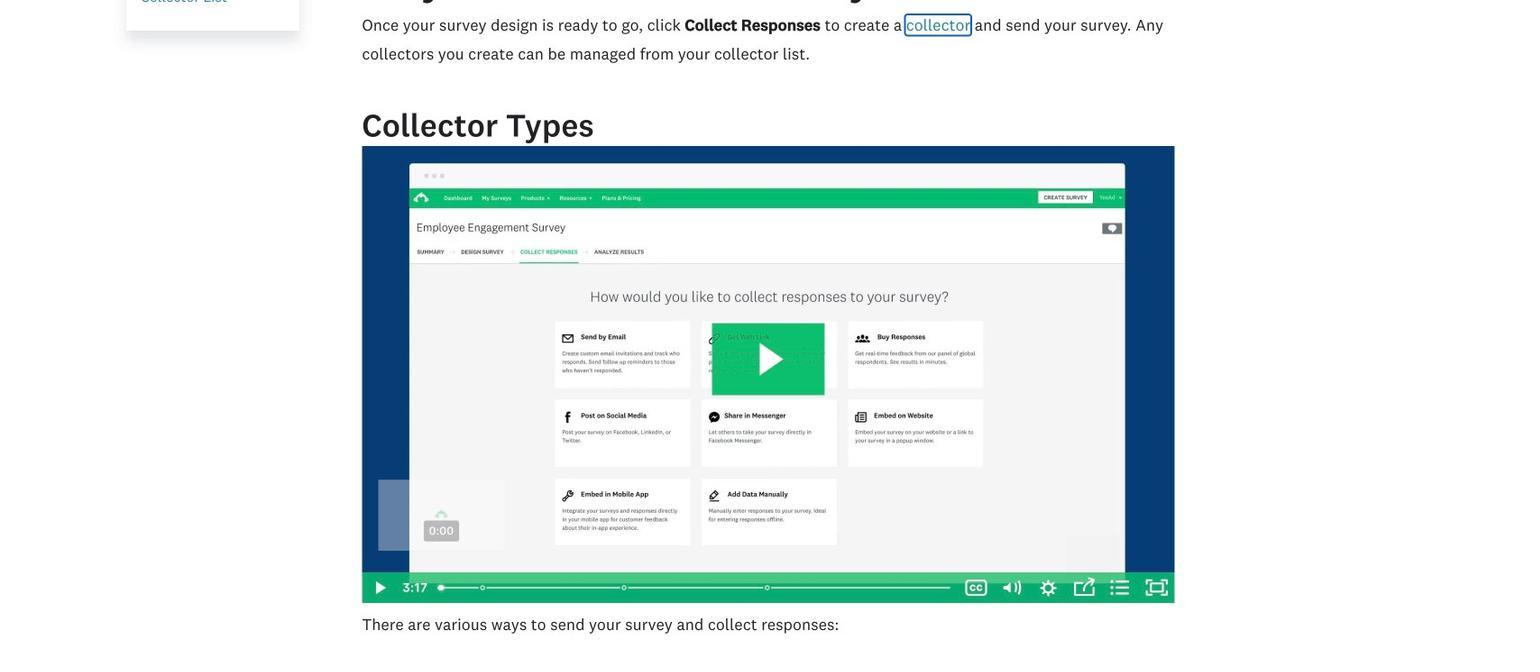 Task type: locate. For each thing, give the bounding box(es) containing it.
playbar slider
[[428, 573, 959, 604]]



Task type: vqa. For each thing, say whether or not it's contained in the screenshot.
Video element
yes



Task type: describe. For each thing, give the bounding box(es) containing it.
video element
[[362, 146, 1175, 604]]



